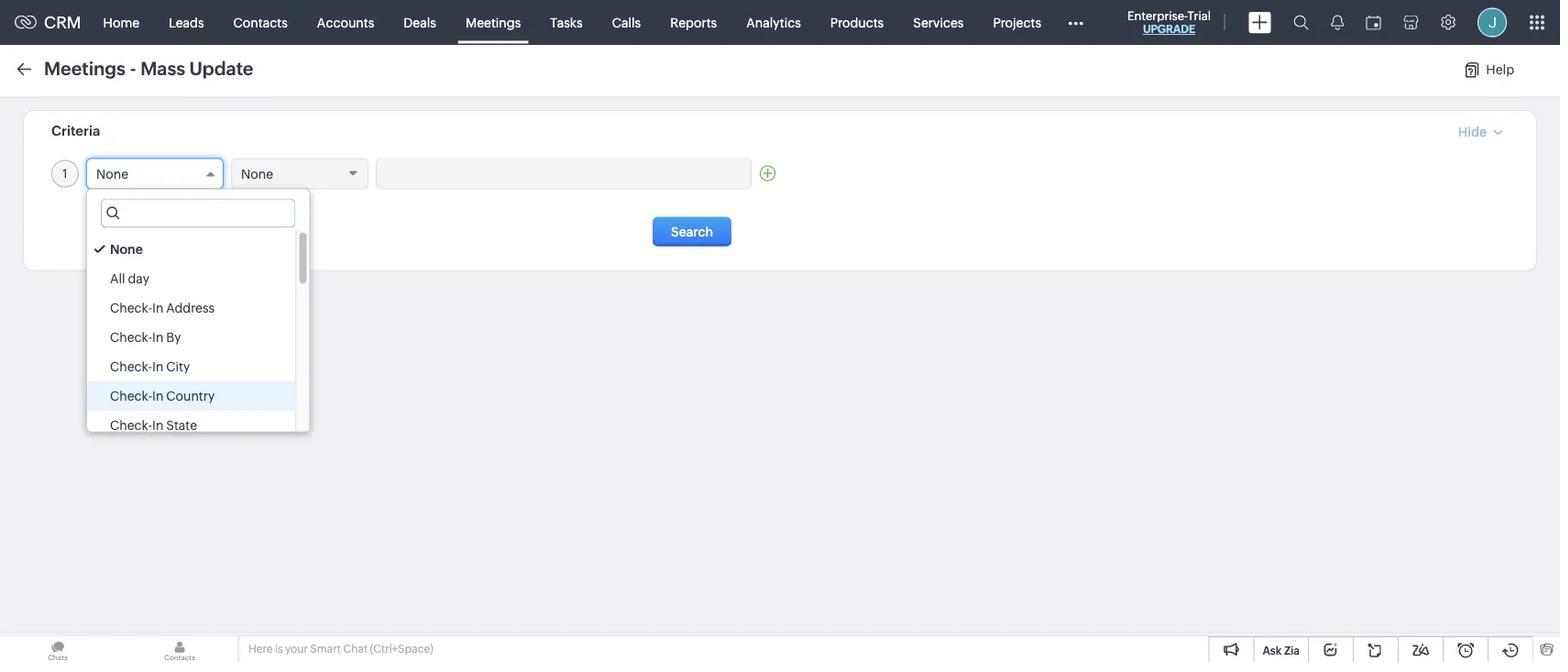 Task type: describe. For each thing, give the bounding box(es) containing it.
analytics
[[747, 15, 801, 30]]

deals
[[404, 15, 436, 30]]

chats image
[[0, 636, 116, 662]]

meetings link
[[451, 0, 536, 44]]

check- for check-in country
[[110, 388, 152, 403]]

check-in state option
[[87, 410, 296, 440]]

check-in address option
[[87, 293, 296, 322]]

tasks link
[[536, 0, 598, 44]]

Other Modules field
[[1056, 8, 1096, 37]]

day
[[128, 271, 149, 286]]

products link
[[816, 0, 899, 44]]

by
[[166, 330, 181, 344]]

meetings for meetings - mass update
[[44, 58, 126, 79]]

analytics link
[[732, 0, 816, 44]]

mass
[[140, 58, 185, 79]]

-
[[130, 58, 136, 79]]

deals link
[[389, 0, 451, 44]]

profile element
[[1467, 0, 1518, 44]]

ask
[[1263, 644, 1282, 657]]

crm
[[44, 13, 81, 32]]

here
[[248, 643, 273, 655]]

calls
[[612, 15, 641, 30]]

list box containing none
[[87, 230, 309, 440]]

profile image
[[1478, 8, 1507, 37]]

create menu image
[[1249, 11, 1272, 33]]

check-in address
[[110, 300, 215, 315]]

reports
[[670, 15, 717, 30]]

all day option
[[87, 264, 296, 293]]

address
[[166, 300, 215, 315]]

check- for check-in address
[[110, 300, 152, 315]]

none option
[[87, 234, 296, 264]]

services
[[913, 15, 964, 30]]

meetings for meetings
[[466, 15, 521, 30]]

here is your smart chat (ctrl+space)
[[248, 643, 433, 655]]

search image
[[1294, 15, 1309, 30]]

zia
[[1285, 644, 1300, 657]]

check-in country option
[[87, 381, 296, 410]]

contacts link
[[219, 0, 302, 44]]

enterprise-
[[1128, 9, 1188, 22]]

help
[[1487, 62, 1515, 77]]

in for state
[[152, 418, 164, 432]]

none inside option
[[110, 242, 143, 256]]



Task type: vqa. For each thing, say whether or not it's contained in the screenshot.
By
yes



Task type: locate. For each thing, give the bounding box(es) containing it.
projects
[[993, 15, 1042, 30]]

4 in from the top
[[152, 388, 164, 403]]

country
[[166, 388, 215, 403]]

1 horizontal spatial meetings
[[466, 15, 521, 30]]

check- down check-in city on the left bottom of the page
[[110, 388, 152, 403]]

5 in from the top
[[152, 418, 164, 432]]

2 check- from the top
[[110, 330, 152, 344]]

check- down the check-in country at the bottom left
[[110, 418, 152, 432]]

in left city
[[152, 359, 164, 374]]

tasks
[[550, 15, 583, 30]]

search button
[[653, 217, 732, 246]]

is
[[275, 643, 283, 655]]

2 in from the top
[[152, 330, 164, 344]]

0 horizontal spatial meetings
[[44, 58, 126, 79]]

calls link
[[598, 0, 656, 44]]

in up check-in by
[[152, 300, 164, 315]]

meetings left the - on the left top
[[44, 58, 126, 79]]

4 check- from the top
[[110, 388, 152, 403]]

leads link
[[154, 0, 219, 44]]

in left state
[[152, 418, 164, 432]]

in
[[152, 300, 164, 315], [152, 330, 164, 344], [152, 359, 164, 374], [152, 388, 164, 403], [152, 418, 164, 432]]

in up check-in state
[[152, 388, 164, 403]]

crm link
[[15, 13, 81, 32]]

check- for check-in by
[[110, 330, 152, 344]]

check-in city
[[110, 359, 190, 374]]

check-in by option
[[87, 322, 296, 352]]

signals element
[[1320, 0, 1355, 45]]

search
[[671, 224, 713, 239]]

all day
[[110, 271, 149, 286]]

reports link
[[656, 0, 732, 44]]

1 check- from the top
[[110, 300, 152, 315]]

check- down check-in by
[[110, 359, 152, 374]]

leads
[[169, 15, 204, 30]]

home
[[103, 15, 139, 30]]

state
[[166, 418, 197, 432]]

products
[[831, 15, 884, 30]]

meetings
[[466, 15, 521, 30], [44, 58, 126, 79]]

all
[[110, 271, 125, 286]]

meetings left tasks
[[466, 15, 521, 30]]

create menu element
[[1238, 0, 1283, 44]]

none
[[96, 166, 128, 181], [241, 166, 273, 181], [110, 242, 143, 256]]

check- inside check-in by option
[[110, 330, 152, 344]]

contacts
[[233, 15, 288, 30]]

check-in state
[[110, 418, 197, 432]]

your
[[285, 643, 308, 655]]

update
[[189, 58, 253, 79]]

check-in country
[[110, 388, 215, 403]]

check- for check-in city
[[110, 359, 152, 374]]

5 check- from the top
[[110, 418, 152, 432]]

check- down all day on the left top of the page
[[110, 300, 152, 315]]

(ctrl+space)
[[370, 643, 433, 655]]

3 in from the top
[[152, 359, 164, 374]]

city
[[166, 359, 190, 374]]

ask zia
[[1263, 644, 1300, 657]]

accounts link
[[302, 0, 389, 44]]

check-in by
[[110, 330, 181, 344]]

meetings - mass update
[[44, 58, 253, 79]]

check-in city option
[[87, 352, 296, 381]]

3 check- from the top
[[110, 359, 152, 374]]

check- for check-in state
[[110, 418, 152, 432]]

in for by
[[152, 330, 164, 344]]

in for country
[[152, 388, 164, 403]]

enterprise-trial upgrade
[[1128, 9, 1211, 35]]

in for address
[[152, 300, 164, 315]]

accounts
[[317, 15, 374, 30]]

check- inside check-in city option
[[110, 359, 152, 374]]

contacts image
[[122, 636, 237, 662]]

criteria
[[51, 123, 100, 139]]

check- inside check-in state option
[[110, 418, 152, 432]]

in for city
[[152, 359, 164, 374]]

search element
[[1283, 0, 1320, 45]]

check-
[[110, 300, 152, 315], [110, 330, 152, 344], [110, 359, 152, 374], [110, 388, 152, 403], [110, 418, 152, 432]]

1 vertical spatial meetings
[[44, 58, 126, 79]]

trial
[[1188, 9, 1211, 22]]

calendar image
[[1366, 15, 1382, 30]]

smart
[[310, 643, 341, 655]]

list box
[[87, 230, 309, 440]]

home link
[[89, 0, 154, 44]]

signals image
[[1331, 15, 1344, 30]]

0 vertical spatial meetings
[[466, 15, 521, 30]]

1 in from the top
[[152, 300, 164, 315]]

projects link
[[979, 0, 1056, 44]]

check- inside 'check-in country' option
[[110, 388, 152, 403]]

upgrade
[[1143, 23, 1196, 35]]

chat
[[343, 643, 368, 655]]

check- up check-in city on the left bottom of the page
[[110, 330, 152, 344]]

None text field
[[377, 159, 751, 188], [102, 199, 295, 227], [377, 159, 751, 188], [102, 199, 295, 227]]

in left the by
[[152, 330, 164, 344]]

services link
[[899, 0, 979, 44]]

check- inside check-in address option
[[110, 300, 152, 315]]



